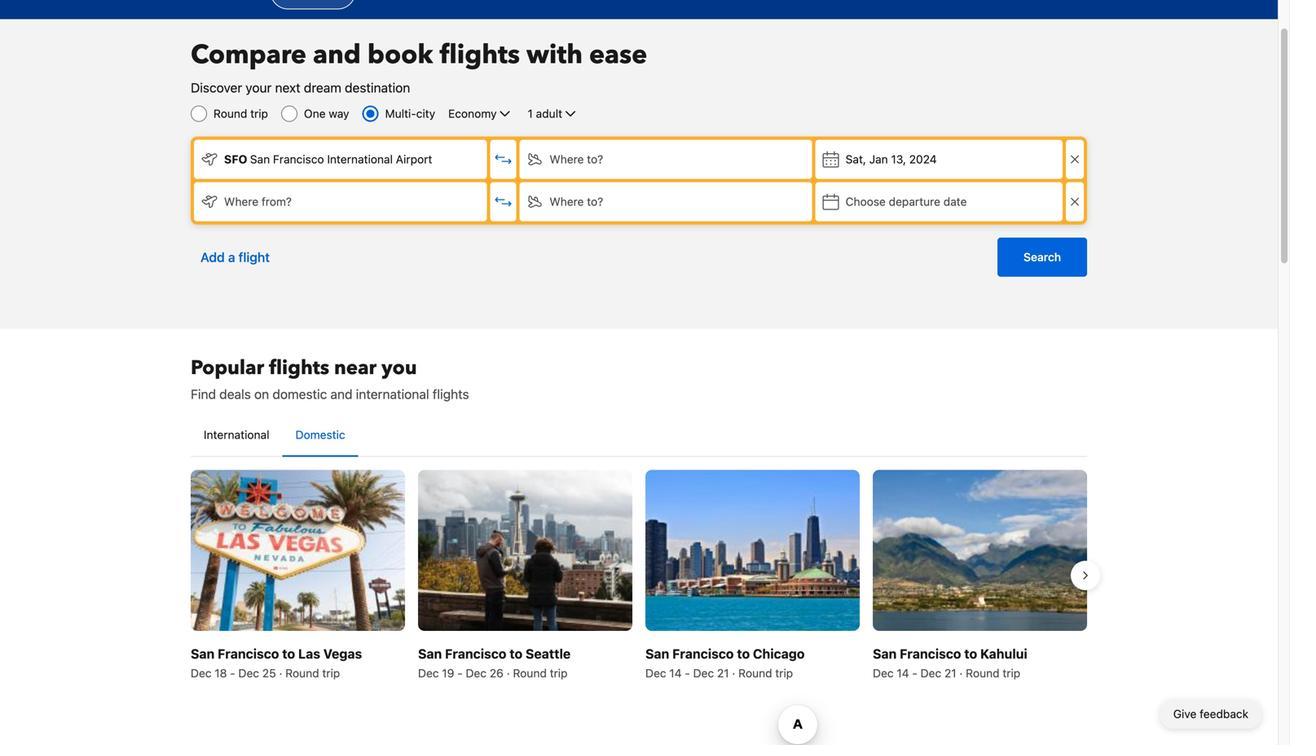 Task type: locate. For each thing, give the bounding box(es) containing it.
5 dec from the left
[[646, 666, 667, 680]]

to left las
[[282, 646, 295, 661]]

your
[[246, 80, 272, 95]]

4 to from the left
[[965, 646, 978, 661]]

search button
[[998, 238, 1088, 277]]

popular
[[191, 355, 264, 382]]

trip
[[250, 107, 268, 120], [322, 666, 340, 680], [550, 666, 568, 680], [776, 666, 793, 680], [1003, 666, 1021, 680]]

sfo san francisco international airport
[[224, 152, 432, 166]]

· for san francisco to kahului
[[960, 666, 963, 680]]

you
[[382, 355, 417, 382]]

1 where to? from the top
[[550, 152, 603, 166]]

2 to? from the top
[[587, 195, 603, 208]]

round down kahului
[[966, 666, 1000, 680]]

21 inside the 'san francisco to kahului dec 14 - dec 21 · round trip'
[[945, 666, 957, 680]]

chicago
[[753, 646, 805, 661]]

san inside san francisco to las vegas dec 18 - dec 25 · round trip
[[191, 646, 215, 661]]

to inside the 'san francisco to kahului dec 14 - dec 21 · round trip'
[[965, 646, 978, 661]]

dec
[[191, 666, 212, 680], [238, 666, 259, 680], [418, 666, 439, 680], [466, 666, 487, 680], [646, 666, 667, 680], [693, 666, 714, 680], [873, 666, 894, 680], [921, 666, 942, 680]]

and inside compare and book flights with ease discover your next dream destination
[[313, 37, 361, 73]]

1 horizontal spatial international
[[327, 152, 393, 166]]

departure
[[889, 195, 941, 208]]

choose departure date
[[846, 195, 967, 208]]

francisco
[[273, 152, 324, 166], [218, 646, 279, 661], [445, 646, 507, 661], [673, 646, 734, 661], [900, 646, 962, 661]]

to left seattle in the bottom of the page
[[510, 646, 523, 661]]

to for seattle
[[510, 646, 523, 661]]

1 to from the left
[[282, 646, 295, 661]]

sat, jan 13, 2024
[[846, 152, 937, 166]]

to inside san francisco to seattle dec 19 - dec 26 · round trip
[[510, 646, 523, 661]]

to?
[[587, 152, 603, 166], [587, 195, 603, 208]]

- inside the 'san francisco to kahului dec 14 - dec 21 · round trip'
[[913, 666, 918, 680]]

1 - from the left
[[230, 666, 235, 680]]

round inside san francisco to chicago dec 14 - dec 21 · round trip
[[739, 666, 773, 680]]

14 inside san francisco to chicago dec 14 - dec 21 · round trip
[[670, 666, 682, 680]]

2 where to? from the top
[[550, 195, 603, 208]]

21
[[717, 666, 729, 680], [945, 666, 957, 680]]

to inside san francisco to chicago dec 14 - dec 21 · round trip
[[737, 646, 750, 661]]

discover
[[191, 80, 242, 95]]

vegas
[[323, 646, 362, 661]]

2 14 from the left
[[897, 666, 909, 680]]

- for san francisco to kahului
[[913, 666, 918, 680]]

san francisco to las vegas image
[[191, 470, 405, 631]]

with
[[527, 37, 583, 73]]

1 vertical spatial where to?
[[550, 195, 603, 208]]

2 - from the left
[[458, 666, 463, 680]]

san inside san francisco to seattle dec 19 - dec 26 · round trip
[[418, 646, 442, 661]]

13,
[[891, 152, 907, 166]]

round inside san francisco to seattle dec 19 - dec 26 · round trip
[[513, 666, 547, 680]]

0 vertical spatial to?
[[587, 152, 603, 166]]

san inside the 'san francisco to kahului dec 14 - dec 21 · round trip'
[[873, 646, 897, 661]]

compare and book flights with ease discover your next dream destination
[[191, 37, 647, 95]]

round down las
[[286, 666, 319, 680]]

next
[[275, 80, 301, 95]]

to? inside popup button
[[587, 152, 603, 166]]

trip inside the 'san francisco to kahului dec 14 - dec 21 · round trip'
[[1003, 666, 1021, 680]]

0 horizontal spatial 21
[[717, 666, 729, 680]]

where for choose departure date
[[550, 195, 584, 208]]

domestic
[[296, 428, 345, 441]]

1 to? from the top
[[587, 152, 603, 166]]

·
[[279, 666, 282, 680], [507, 666, 510, 680], [732, 666, 736, 680], [960, 666, 963, 680]]

to for kahului
[[965, 646, 978, 661]]

where to? for sat, jan 13, 2024
[[550, 152, 603, 166]]

4 - from the left
[[913, 666, 918, 680]]

6 dec from the left
[[693, 666, 714, 680]]

and inside popular flights near you find deals on domestic and international flights
[[331, 386, 353, 402]]

where to? inside popup button
[[550, 152, 603, 166]]

1 · from the left
[[279, 666, 282, 680]]

region
[[178, 463, 1101, 688]]

to left kahului
[[965, 646, 978, 661]]

21 inside san francisco to chicago dec 14 - dec 21 · round trip
[[717, 666, 729, 680]]

international up "where from?" popup button
[[327, 152, 393, 166]]

2 vertical spatial flights
[[433, 386, 469, 402]]

francisco inside san francisco to las vegas dec 18 - dec 25 · round trip
[[218, 646, 279, 661]]

where to? inside dropdown button
[[550, 195, 603, 208]]

0 vertical spatial international
[[327, 152, 393, 166]]

francisco up "from?"
[[273, 152, 324, 166]]

city
[[416, 107, 435, 120]]

1 vertical spatial international
[[204, 428, 269, 441]]

round
[[214, 107, 247, 120], [286, 666, 319, 680], [513, 666, 547, 680], [739, 666, 773, 680], [966, 666, 1000, 680]]

adult
[[536, 107, 563, 120]]

san for san francisco to seattle
[[418, 646, 442, 661]]

add a flight button
[[191, 238, 280, 277]]

4 · from the left
[[960, 666, 963, 680]]

2 21 from the left
[[945, 666, 957, 680]]

to for chicago
[[737, 646, 750, 661]]

give feedback
[[1174, 707, 1249, 721]]

14
[[670, 666, 682, 680], [897, 666, 909, 680]]

francisco for san francisco to chicago
[[673, 646, 734, 661]]

trip down seattle in the bottom of the page
[[550, 666, 568, 680]]

trip for san francisco to seattle
[[550, 666, 568, 680]]

round for san francisco to kahului
[[966, 666, 1000, 680]]

san francisco to seattle dec 19 - dec 26 · round trip
[[418, 646, 571, 680]]

trip down kahului
[[1003, 666, 1021, 680]]

to left chicago on the right bottom of the page
[[737, 646, 750, 661]]

international inside international button
[[204, 428, 269, 441]]

to? inside dropdown button
[[587, 195, 603, 208]]

international button
[[191, 414, 283, 456]]

san francisco to chicago image
[[646, 470, 860, 631]]

1 21 from the left
[[717, 666, 729, 680]]

19
[[442, 666, 454, 680]]

san
[[250, 152, 270, 166], [191, 646, 215, 661], [418, 646, 442, 661], [646, 646, 670, 661], [873, 646, 897, 661]]

· inside san francisco to chicago dec 14 - dec 21 · round trip
[[732, 666, 736, 680]]

0 vertical spatial flights
[[440, 37, 520, 73]]

give
[[1174, 707, 1197, 721]]

0 vertical spatial and
[[313, 37, 361, 73]]

21 for chicago
[[717, 666, 729, 680]]

3 · from the left
[[732, 666, 736, 680]]

san francisco to kahului image
[[873, 470, 1088, 631]]

3 to from the left
[[737, 646, 750, 661]]

where
[[550, 152, 584, 166], [224, 195, 259, 208], [550, 195, 584, 208]]

2 · from the left
[[507, 666, 510, 680]]

francisco inside san francisco to seattle dec 19 - dec 26 · round trip
[[445, 646, 507, 661]]

flights
[[440, 37, 520, 73], [269, 355, 329, 382], [433, 386, 469, 402]]

domestic
[[273, 386, 327, 402]]

14 for san francisco to kahului
[[897, 666, 909, 680]]

francisco up 26
[[445, 646, 507, 661]]

and
[[313, 37, 361, 73], [331, 386, 353, 402]]

to inside san francisco to las vegas dec 18 - dec 25 · round trip
[[282, 646, 295, 661]]

tab list
[[191, 414, 1088, 458]]

francisco left kahului
[[900, 646, 962, 661]]

francisco inside san francisco to chicago dec 14 - dec 21 · round trip
[[673, 646, 734, 661]]

francisco up 25
[[218, 646, 279, 661]]

trip inside san francisco to seattle dec 19 - dec 26 · round trip
[[550, 666, 568, 680]]

francisco for san francisco to las vegas
[[218, 646, 279, 661]]

feedback
[[1200, 707, 1249, 721]]

where for sat, jan 13, 2024
[[550, 152, 584, 166]]

multi-
[[385, 107, 416, 120]]

san francisco to seattle image
[[418, 470, 633, 631]]

seattle
[[526, 646, 571, 661]]

round down chicago on the right bottom of the page
[[739, 666, 773, 680]]

san for san francisco to kahului
[[873, 646, 897, 661]]

las
[[298, 646, 320, 661]]

1 horizontal spatial 14
[[897, 666, 909, 680]]

flights up domestic
[[269, 355, 329, 382]]

14 inside the 'san francisco to kahului dec 14 - dec 21 · round trip'
[[897, 666, 909, 680]]

0 horizontal spatial 14
[[670, 666, 682, 680]]

1 14 from the left
[[670, 666, 682, 680]]

tab list containing international
[[191, 414, 1088, 458]]

where to? button
[[520, 140, 812, 179]]

choose departure date button
[[816, 182, 1063, 221]]

1 horizontal spatial 21
[[945, 666, 957, 680]]

search
[[1024, 250, 1062, 264]]

international
[[327, 152, 393, 166], [204, 428, 269, 441]]

where to?
[[550, 152, 603, 166], [550, 195, 603, 208]]

one way
[[304, 107, 349, 120]]

- for san francisco to chicago
[[685, 666, 690, 680]]

round inside the 'san francisco to kahului dec 14 - dec 21 · round trip'
[[966, 666, 1000, 680]]

1 vertical spatial to?
[[587, 195, 603, 208]]

1 dec from the left
[[191, 666, 212, 680]]

trip inside san francisco to chicago dec 14 - dec 21 · round trip
[[776, 666, 793, 680]]

8 dec from the left
[[921, 666, 942, 680]]

san francisco to chicago dec 14 - dec 21 · round trip
[[646, 646, 805, 680]]

3 - from the left
[[685, 666, 690, 680]]

trip down vegas
[[322, 666, 340, 680]]

choose
[[846, 195, 886, 208]]

san for san francisco to las vegas
[[191, 646, 215, 661]]

to
[[282, 646, 295, 661], [510, 646, 523, 661], [737, 646, 750, 661], [965, 646, 978, 661]]

· inside san francisco to seattle dec 19 - dec 26 · round trip
[[507, 666, 510, 680]]

popular flights near you find deals on domestic and international flights
[[191, 355, 469, 402]]

round for san francisco to chicago
[[739, 666, 773, 680]]

from?
[[262, 195, 292, 208]]

flights right international
[[433, 386, 469, 402]]

and down near
[[331, 386, 353, 402]]

1 vertical spatial flights
[[269, 355, 329, 382]]

where inside dropdown button
[[550, 195, 584, 208]]

deals
[[219, 386, 251, 402]]

- inside san francisco to chicago dec 14 - dec 21 · round trip
[[685, 666, 690, 680]]

14 for san francisco to chicago
[[670, 666, 682, 680]]

0 vertical spatial where to?
[[550, 152, 603, 166]]

ease
[[589, 37, 647, 73]]

to? for choose departure date
[[587, 195, 603, 208]]

francisco inside the 'san francisco to kahului dec 14 - dec 21 · round trip'
[[900, 646, 962, 661]]

san for san francisco to chicago
[[646, 646, 670, 661]]

25
[[262, 666, 276, 680]]

round down seattle in the bottom of the page
[[513, 666, 547, 680]]

international down deals
[[204, 428, 269, 441]]

find
[[191, 386, 216, 402]]

trip inside san francisco to las vegas dec 18 - dec 25 · round trip
[[322, 666, 340, 680]]

- inside san francisco to seattle dec 19 - dec 26 · round trip
[[458, 666, 463, 680]]

region containing san francisco to las vegas
[[178, 463, 1101, 688]]

1 adult button
[[526, 104, 580, 124]]

francisco left chicago on the right bottom of the page
[[673, 646, 734, 661]]

flights up economy at the top left of page
[[440, 37, 520, 73]]

· inside the 'san francisco to kahului dec 14 - dec 21 · round trip'
[[960, 666, 963, 680]]

1 vertical spatial and
[[331, 386, 353, 402]]

-
[[230, 666, 235, 680], [458, 666, 463, 680], [685, 666, 690, 680], [913, 666, 918, 680]]

san inside san francisco to chicago dec 14 - dec 21 · round trip
[[646, 646, 670, 661]]

and up dream
[[313, 37, 361, 73]]

0 horizontal spatial international
[[204, 428, 269, 441]]

trip down chicago on the right bottom of the page
[[776, 666, 793, 680]]

date
[[944, 195, 967, 208]]

2 to from the left
[[510, 646, 523, 661]]

flight
[[239, 249, 270, 265]]

sat, jan 13, 2024 button
[[816, 140, 1063, 179]]

on
[[254, 386, 269, 402]]

way
[[329, 107, 349, 120]]



Task type: describe. For each thing, give the bounding box(es) containing it.
add a flight
[[201, 249, 270, 265]]

- inside san francisco to las vegas dec 18 - dec 25 · round trip
[[230, 666, 235, 680]]

- for san francisco to seattle
[[458, 666, 463, 680]]

domestic button
[[283, 414, 358, 456]]

· inside san francisco to las vegas dec 18 - dec 25 · round trip
[[279, 666, 282, 680]]

near
[[334, 355, 377, 382]]

francisco for san francisco to kahului
[[900, 646, 962, 661]]

18
[[215, 666, 227, 680]]

kahului
[[981, 646, 1028, 661]]

7 dec from the left
[[873, 666, 894, 680]]

destination
[[345, 80, 410, 95]]

· for san francisco to seattle
[[507, 666, 510, 680]]

jan
[[870, 152, 888, 166]]

sat,
[[846, 152, 867, 166]]

add
[[201, 249, 225, 265]]

trip down your
[[250, 107, 268, 120]]

· for san francisco to chicago
[[732, 666, 736, 680]]

multi-city
[[385, 107, 435, 120]]

round inside san francisco to las vegas dec 18 - dec 25 · round trip
[[286, 666, 319, 680]]

book
[[368, 37, 433, 73]]

one
[[304, 107, 326, 120]]

2024
[[910, 152, 937, 166]]

where to? button
[[520, 182, 812, 221]]

compare
[[191, 37, 307, 73]]

san francisco to las vegas dec 18 - dec 25 · round trip
[[191, 646, 362, 680]]

airport
[[396, 152, 432, 166]]

economy
[[449, 107, 497, 120]]

26
[[490, 666, 504, 680]]

a
[[228, 249, 235, 265]]

round down "discover"
[[214, 107, 247, 120]]

round trip
[[214, 107, 268, 120]]

where to? for choose departure date
[[550, 195, 603, 208]]

round for san francisco to seattle
[[513, 666, 547, 680]]

san francisco to kahului dec 14 - dec 21 · round trip
[[873, 646, 1028, 680]]

international
[[356, 386, 429, 402]]

trip for san francisco to chicago
[[776, 666, 793, 680]]

to for las
[[282, 646, 295, 661]]

1
[[528, 107, 533, 120]]

give feedback button
[[1161, 700, 1262, 729]]

dream
[[304, 80, 341, 95]]

francisco for san francisco to seattle
[[445, 646, 507, 661]]

1 adult
[[528, 107, 563, 120]]

to? for sat, jan 13, 2024
[[587, 152, 603, 166]]

21 for kahului
[[945, 666, 957, 680]]

where from? button
[[194, 182, 487, 221]]

sfo
[[224, 152, 247, 166]]

where from?
[[224, 195, 292, 208]]

trip for san francisco to kahului
[[1003, 666, 1021, 680]]

2 dec from the left
[[238, 666, 259, 680]]

3 dec from the left
[[418, 666, 439, 680]]

flights inside compare and book flights with ease discover your next dream destination
[[440, 37, 520, 73]]

4 dec from the left
[[466, 666, 487, 680]]



Task type: vqa. For each thing, say whether or not it's contained in the screenshot.


